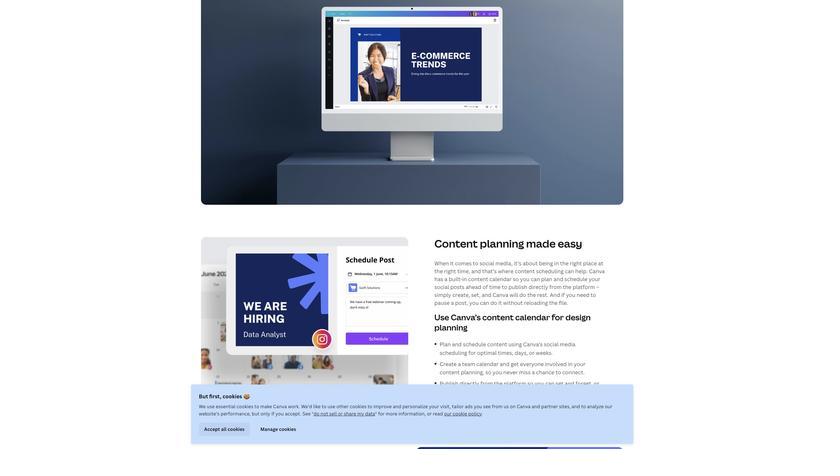 Task type: vqa. For each thing, say whether or not it's contained in the screenshot.
Neutral Elegant Minimalist Daily Vlog YouTube Thumbnail group
no



Task type: describe. For each thing, give the bounding box(es) containing it.
0 horizontal spatial it
[[450, 260, 454, 267]]

on
[[510, 403, 516, 410]]

if inside we use essential cookies to make canva work. we'd like to use other cookies to improve and personalize your visit, tailor ads you see from us on canva and partner sites, and to analyze our website's performance, but only if you accept. see "
[[272, 411, 275, 417]]

calendar for planning
[[516, 312, 550, 323]]

optimal
[[478, 349, 497, 357]]

sell
[[330, 411, 337, 417]]

our inside we use essential cookies to make canva work. we'd like to use other cookies to improve and personalize your visit, tailor ads you see from us on canva and partner sites, and to analyze our website's performance, but only if you accept. see "
[[605, 403, 613, 410]]

and inside create a team calendar and get everyone involved in your content planning, so you never miss a chance to connect.
[[500, 360, 510, 368]]

0 horizontal spatial do
[[314, 411, 320, 417]]

my
[[358, 411, 364, 417]]

we use essential cookies to make canva work. we'd like to use other cookies to improve and personalize your visit, tailor ads you see from us on canva and partner sites, and to analyze our website's performance, but only if you accept. see "
[[199, 403, 613, 417]]

cookies up my
[[350, 403, 367, 410]]

to right like
[[322, 403, 327, 410]]

team
[[462, 360, 475, 368]]

create,
[[453, 291, 470, 299]]

1 vertical spatial it
[[499, 299, 502, 307]]

if inside when it comes to social media, it's about being in the right place at the right time, and that's where content scheduling can help. canva has a built-in content calendar so you can plan and schedule your social posts ahead of time to publish directly from the platform – simply create, set, and canva will do the rest. and if you need to pause a post, you can do it without reloading the file.
[[562, 291, 565, 299]]

accept all cookies
[[204, 426, 245, 432]]

manage cookies
[[261, 426, 296, 432]]

0 horizontal spatial in
[[463, 276, 467, 283]]

or left read
[[427, 411, 432, 417]]

to left analyze
[[582, 403, 586, 410]]

so inside publish directly from the platform so you can set and forget, or pause posts without having to reload files.
[[528, 380, 534, 387]]

data
[[365, 411, 375, 417]]

a right miss
[[532, 369, 535, 376]]

everyone
[[521, 360, 544, 368]]

comes
[[455, 260, 472, 267]]

schedule image
[[201, 237, 408, 393]]

files.
[[535, 388, 547, 396]]

time,
[[458, 268, 470, 275]]

canva right on
[[517, 403, 531, 410]]

can left plan
[[531, 276, 540, 283]]

only
[[261, 411, 270, 417]]

ads
[[465, 403, 473, 410]]

see
[[484, 403, 491, 410]]

the up "reloading"
[[528, 291, 536, 299]]

information,
[[399, 411, 426, 417]]

where
[[498, 268, 514, 275]]

using
[[509, 341, 522, 348]]

plan
[[440, 341, 451, 348]]

cookies up essential
[[223, 393, 242, 400]]

and
[[550, 291, 561, 299]]

to up but
[[255, 403, 259, 410]]

use
[[435, 312, 449, 323]]

media,
[[496, 260, 513, 267]]

or inside "plan and schedule content using canva's social media scheduling for optimal times, days, or weeks."
[[530, 349, 535, 357]]

like
[[313, 403, 321, 410]]

2 vertical spatial for
[[378, 411, 385, 417]]

without inside when it comes to social media, it's about being in the right place at the right time, and that's where content scheduling can help. canva has a built-in content calendar so you can plan and schedule your social posts ahead of time to publish directly from the platform – simply create, set, and canva will do the rest. and if you need to pause a post, you can do it without reloading the file.
[[504, 299, 523, 307]]

need
[[577, 291, 590, 299]]

essential
[[216, 403, 236, 410]]

but
[[252, 411, 260, 417]]

at
[[599, 260, 604, 267]]

we'd
[[301, 403, 312, 410]]

for inside "plan and schedule content using canva's social media scheduling for optimal times, days, or weeks."
[[469, 349, 476, 357]]

made
[[527, 236, 556, 251]]

days,
[[515, 349, 528, 357]]

your inside create a team calendar and get everyone involved in your content planning, so you never miss a chance to connect.
[[574, 360, 586, 368]]

but first, cookies 🍪
[[199, 393, 250, 400]]

–
[[597, 283, 600, 291]]

personalize
[[403, 403, 428, 410]]

your inside when it comes to social media, it's about being in the right place at the right time, and that's where content scheduling can help. canva has a built-in content calendar so you can plan and schedule your social posts ahead of time to publish directly from the platform – simply create, set, and canva will do the rest. and if you need to pause a post, you can do it without reloading the file.
[[589, 276, 601, 283]]

or right sell
[[338, 411, 343, 417]]

it's
[[514, 260, 522, 267]]

content down about
[[515, 268, 535, 275]]

work.
[[288, 403, 300, 410]]

accept
[[204, 426, 220, 432]]

a left "team"
[[458, 360, 461, 368]]

times,
[[498, 349, 514, 357]]

when
[[435, 260, 449, 267]]

and inside publish directly from the platform so you can set and forget, or pause posts without having to reload files.
[[565, 380, 575, 387]]

improve
[[374, 403, 392, 410]]

when it comes to social media, it's about being in the right place at the right time, and that's where content scheduling can help. canva has a built-in content calendar so you can plan and schedule your social posts ahead of time to publish directly from the platform – simply create, set, and canva will do the rest. and if you need to pause a post, you can do it without reloading the file.
[[435, 260, 605, 307]]

can left the help.
[[565, 268, 574, 275]]

to right comes at the bottom right of page
[[473, 260, 479, 267]]

calendar inside when it comes to social media, it's about being in the right place at the right time, and that's where content scheduling can help. canva has a built-in content calendar so you can plan and schedule your social posts ahead of time to publish directly from the platform – simply create, set, and canva will do the rest. and if you need to pause a post, you can do it without reloading the file.
[[490, 276, 512, 283]]

canva's inside use canva's content calendar for design planning
[[451, 312, 481, 323]]

being
[[539, 260, 553, 267]]

in inside create a team calendar and get everyone involved in your content planning, so you never miss a chance to connect.
[[568, 360, 573, 368]]

can down set,
[[480, 299, 490, 307]]

weeks.
[[536, 349, 553, 357]]

never
[[504, 369, 518, 376]]

scheduling inside when it comes to social media, it's about being in the right place at the right time, and that's where content scheduling can help. canva has a built-in content calendar so you can plan and schedule your social posts ahead of time to publish directly from the platform – simply create, set, and canva will do the rest. and if you need to pause a post, you can do it without reloading the file.
[[537, 268, 564, 275]]

time
[[490, 283, 501, 291]]

has
[[435, 276, 444, 283]]

posts inside publish directly from the platform so you can set and forget, or pause posts without having to reload files.
[[457, 388, 471, 396]]

create
[[440, 360, 457, 368]]

about
[[523, 260, 538, 267]]

calendar for everyone
[[477, 360, 499, 368]]

pause inside when it comes to social media, it's about being in the right place at the right time, and that's where content scheduling can help. canva has a built-in content calendar so you can plan and schedule your social posts ahead of time to publish directly from the platform – simply create, set, and canva will do the rest. and if you need to pause a post, you can do it without reloading the file.
[[435, 299, 450, 307]]

.
[[482, 411, 483, 417]]

publish
[[509, 283, 528, 291]]

make
[[261, 403, 272, 410]]

other
[[337, 403, 349, 410]]

the inside publish directly from the platform so you can set and forget, or pause posts without having to reload files.
[[494, 380, 503, 387]]

cookies right the all
[[228, 426, 245, 432]]

forget,
[[576, 380, 593, 387]]

publish directly from the platform so you can set and forget, or pause posts without having to reload files.
[[440, 380, 600, 396]]

built-
[[449, 276, 463, 283]]

you inside create a team calendar and get everyone involved in your content planning, so you never miss a chance to connect.
[[493, 369, 502, 376]]

media
[[560, 341, 576, 348]]

tailor
[[452, 403, 464, 410]]

1 vertical spatial our
[[444, 411, 452, 417]]

platform inside when it comes to social media, it's about being in the right place at the right time, and that's where content scheduling can help. canva has a built-in content calendar so you can plan and schedule your social posts ahead of time to publish directly from the platform – simply create, set, and canva will do the rest. and if you need to pause a post, you can do it without reloading the file.
[[573, 283, 596, 291]]

from inside when it comes to social media, it's about being in the right place at the right time, and that's where content scheduling can help. canva has a built-in content calendar so you can plan and schedule your social posts ahead of time to publish directly from the platform – simply create, set, and canva will do the rest. and if you need to pause a post, you can do it without reloading the file.
[[550, 283, 562, 291]]

having
[[493, 388, 509, 396]]

create a team calendar and get everyone involved in your content planning, so you never miss a chance to connect.
[[440, 360, 586, 376]]

🍪
[[244, 393, 250, 400]]

scheduling inside "plan and schedule content using canva's social media scheduling for optimal times, days, or weeks."
[[440, 349, 468, 357]]

first,
[[209, 393, 221, 400]]

read
[[433, 411, 443, 417]]

sites,
[[560, 403, 571, 410]]

the right being
[[561, 260, 569, 267]]

1 horizontal spatial in
[[555, 260, 559, 267]]

the up has
[[435, 268, 443, 275]]

post,
[[455, 299, 468, 307]]

1 vertical spatial right
[[444, 268, 456, 275]]

use canva's content calendar for design planning
[[435, 312, 591, 333]]



Task type: locate. For each thing, give the bounding box(es) containing it.
content down will
[[483, 312, 514, 323]]

simply
[[435, 291, 451, 299]]

if up file.
[[562, 291, 565, 299]]

1 vertical spatial planning
[[435, 322, 468, 333]]

we
[[199, 403, 206, 410]]

without down will
[[504, 299, 523, 307]]

cookies down accept.
[[279, 426, 296, 432]]

directly inside publish directly from the platform so you can set and forget, or pause posts without having to reload files.
[[460, 380, 480, 387]]

a right has
[[445, 276, 448, 283]]

1 use from the left
[[207, 403, 215, 410]]

to right need
[[591, 291, 597, 299]]

0 horizontal spatial canva's
[[451, 312, 481, 323]]

planning inside use canva's content calendar for design planning
[[435, 322, 468, 333]]

use
[[207, 403, 215, 410], [328, 403, 336, 410]]

2 vertical spatial your
[[429, 403, 439, 410]]

do down like
[[314, 411, 320, 417]]

or inside publish directly from the platform so you can set and forget, or pause posts without having to reload files.
[[594, 380, 600, 387]]

the up file.
[[563, 283, 572, 291]]

to down 'involved'
[[556, 369, 562, 376]]

1 horizontal spatial canva's
[[524, 341, 543, 348]]

and inside "plan and schedule content using canva's social media scheduling for optimal times, days, or weeks."
[[452, 341, 462, 348]]

from
[[550, 283, 562, 291], [481, 380, 493, 387], [492, 403, 503, 410]]

our cookie policy link
[[444, 411, 482, 417]]

do right will
[[520, 291, 527, 299]]

for down file.
[[552, 312, 564, 323]]

set,
[[472, 291, 481, 299]]

can inside publish directly from the platform so you can set and forget, or pause posts without having to reload files.
[[546, 380, 555, 387]]

1 horizontal spatial right
[[570, 260, 582, 267]]

so up reload
[[528, 380, 534, 387]]

cookie
[[453, 411, 468, 417]]

from inside we use essential cookies to make canva work. we'd like to use other cookies to improve and personalize your visit, tailor ads you see from us on canva and partner sites, and to analyze our website's performance, but only if you accept. see "
[[492, 403, 503, 410]]

social
[[480, 260, 495, 267], [435, 283, 449, 291], [544, 341, 559, 348]]

0 vertical spatial if
[[562, 291, 565, 299]]

0 horizontal spatial platform
[[504, 380, 527, 387]]

a left post,
[[451, 299, 454, 307]]

publish
[[440, 380, 459, 387]]

schedule inside when it comes to social media, it's about being in the right place at the right time, and that's where content scheduling can help. canva has a built-in content calendar so you can plan and schedule your social posts ahead of time to publish directly from the platform – simply create, set, and canva will do the rest. and if you need to pause a post, you can do it without reloading the file.
[[565, 276, 588, 283]]

involved
[[546, 360, 567, 368]]

can left set
[[546, 380, 555, 387]]

1 vertical spatial so
[[486, 369, 492, 376]]

0 vertical spatial platform
[[573, 283, 596, 291]]

2 horizontal spatial social
[[544, 341, 559, 348]]

0 vertical spatial calendar
[[490, 276, 512, 283]]

or
[[530, 349, 535, 357], [594, 380, 600, 387], [338, 411, 343, 417], [427, 411, 432, 417]]

platform down never
[[504, 380, 527, 387]]

rest.
[[538, 291, 549, 299]]

1 horizontal spatial social
[[480, 260, 495, 267]]

without up see
[[472, 388, 491, 396]]

you up policy
[[474, 403, 482, 410]]

us
[[504, 403, 509, 410]]

1 vertical spatial do
[[491, 299, 497, 307]]

from inside publish directly from the platform so you can set and forget, or pause posts without having to reload files.
[[481, 380, 493, 387]]

0 horizontal spatial our
[[444, 411, 452, 417]]

so
[[513, 276, 519, 283], [486, 369, 492, 376], [528, 380, 534, 387]]

plan
[[542, 276, 553, 283]]

set
[[556, 380, 564, 387]]

2 horizontal spatial your
[[589, 276, 601, 283]]

the up the having
[[494, 380, 503, 387]]

posts up tailor
[[457, 388, 471, 396]]

canva
[[589, 268, 605, 275], [493, 291, 509, 299], [273, 403, 287, 410], [517, 403, 531, 410]]

more
[[386, 411, 398, 417]]

0 horizontal spatial social
[[435, 283, 449, 291]]

posts
[[451, 283, 465, 291], [457, 388, 471, 396]]

cookies down 🍪
[[237, 403, 254, 410]]

website's
[[199, 411, 220, 417]]

directly down planning, at bottom right
[[460, 380, 480, 387]]

1 vertical spatial posts
[[457, 388, 471, 396]]

" down improve
[[375, 411, 377, 417]]

1 " from the left
[[312, 411, 314, 417]]

pause down publish
[[440, 388, 455, 396]]

manage cookies button
[[255, 423, 302, 436]]

platform up need
[[573, 283, 596, 291]]

it
[[450, 260, 454, 267], [499, 299, 502, 307]]

1 vertical spatial platform
[[504, 380, 527, 387]]

content up times,
[[488, 341, 508, 348]]

0 horizontal spatial without
[[472, 388, 491, 396]]

social up weeks.
[[544, 341, 559, 348]]

platform inside publish directly from the platform so you can set and forget, or pause posts without having to reload files.
[[504, 380, 527, 387]]

1 vertical spatial for
[[469, 349, 476, 357]]

0 vertical spatial for
[[552, 312, 564, 323]]

will
[[510, 291, 519, 299]]

2 vertical spatial do
[[314, 411, 320, 417]]

2 " from the left
[[375, 411, 377, 417]]

2 use from the left
[[328, 403, 336, 410]]

easy
[[558, 236, 583, 251]]

use up website's
[[207, 403, 215, 410]]

if right only
[[272, 411, 275, 417]]

it down time
[[499, 299, 502, 307]]

that's
[[483, 268, 497, 275]]

2 horizontal spatial in
[[568, 360, 573, 368]]

the down and
[[550, 299, 558, 307]]

chance
[[536, 369, 555, 376]]

without inside publish directly from the platform so you can set and forget, or pause posts without having to reload files.
[[472, 388, 491, 396]]

canva's down post,
[[451, 312, 481, 323]]

partner
[[542, 403, 558, 410]]

so inside when it comes to social media, it's about being in the right place at the right time, and that's where content scheduling can help. canva has a built-in content calendar so you can plan and schedule your social posts ahead of time to publish directly from the platform – simply create, set, and canva will do the rest. and if you need to pause a post, you can do it without reloading the file.
[[513, 276, 519, 283]]

to up data
[[368, 403, 373, 410]]

1 horizontal spatial directly
[[529, 283, 549, 291]]

our
[[605, 403, 613, 410], [444, 411, 452, 417]]

0 vertical spatial it
[[450, 260, 454, 267]]

you left never
[[493, 369, 502, 376]]

1 vertical spatial your
[[574, 360, 586, 368]]

0 horizontal spatial "
[[312, 411, 314, 417]]

1 horizontal spatial your
[[574, 360, 586, 368]]

0 horizontal spatial schedule
[[463, 341, 486, 348]]

0 vertical spatial our
[[605, 403, 613, 410]]

canva down time
[[493, 291, 509, 299]]

right up built-
[[444, 268, 456, 275]]

0 vertical spatial so
[[513, 276, 519, 283]]

accept all cookies button
[[199, 423, 250, 436]]

1 horizontal spatial schedule
[[565, 276, 588, 283]]

0 horizontal spatial scheduling
[[440, 349, 468, 357]]

1 vertical spatial schedule
[[463, 341, 486, 348]]

plan and schedule content using canva's social media scheduling for optimal times, days, or weeks.
[[440, 341, 576, 357]]

content up ahead
[[469, 276, 489, 283]]

to right time
[[502, 283, 508, 291]]

1 vertical spatial social
[[435, 283, 449, 291]]

0 vertical spatial scheduling
[[537, 268, 564, 275]]

content planning made easy
[[435, 236, 583, 251]]

0 horizontal spatial so
[[486, 369, 492, 376]]

cookies
[[223, 393, 242, 400], [237, 403, 254, 410], [350, 403, 367, 410], [228, 426, 245, 432], [279, 426, 296, 432]]

miss
[[519, 369, 531, 376]]

1 horizontal spatial do
[[491, 299, 497, 307]]

schedule inside "plan and schedule content using canva's social media scheduling for optimal times, days, or weeks."
[[463, 341, 486, 348]]

0 vertical spatial pause
[[435, 299, 450, 307]]

you down set,
[[470, 299, 479, 307]]

0 vertical spatial without
[[504, 299, 523, 307]]

scheduling up plan
[[537, 268, 564, 275]]

if
[[562, 291, 565, 299], [272, 411, 275, 417]]

social up simply
[[435, 283, 449, 291]]

content
[[435, 236, 478, 251]]

pause inside publish directly from the platform so you can set and forget, or pause posts without having to reload files.
[[440, 388, 455, 396]]

directly inside when it comes to social media, it's about being in the right place at the right time, and that's where content scheduling can help. canva has a built-in content calendar so you can plan and schedule your social posts ahead of time to publish directly from the platform – simply create, set, and canva will do the rest. and if you need to pause a post, you can do it without reloading the file.
[[529, 283, 549, 291]]

2 vertical spatial so
[[528, 380, 534, 387]]

social up that's
[[480, 260, 495, 267]]

share
[[344, 411, 356, 417]]

visit,
[[441, 403, 451, 410]]

1 horizontal spatial scheduling
[[537, 268, 564, 275]]

2 horizontal spatial so
[[528, 380, 534, 387]]

your inside we use essential cookies to make canva work. we'd like to use other cookies to improve and personalize your visit, tailor ads you see from us on canva and partner sites, and to analyze our website's performance, but only if you accept. see "
[[429, 403, 439, 410]]

2 horizontal spatial do
[[520, 291, 527, 299]]

1 vertical spatial scheduling
[[440, 349, 468, 357]]

ui - video thumbnail (new creative) (10) image
[[201, 0, 624, 205]]

0 vertical spatial right
[[570, 260, 582, 267]]

0 horizontal spatial right
[[444, 268, 456, 275]]

0 vertical spatial directly
[[529, 283, 549, 291]]

for down improve
[[378, 411, 385, 417]]

0 horizontal spatial use
[[207, 403, 215, 410]]

or right forget,
[[594, 380, 600, 387]]

to left reload
[[511, 388, 516, 396]]

1 horizontal spatial our
[[605, 403, 613, 410]]

1 horizontal spatial use
[[328, 403, 336, 410]]

2 vertical spatial social
[[544, 341, 559, 348]]

you inside publish directly from the platform so you can set and forget, or pause posts without having to reload files.
[[535, 380, 544, 387]]

1 horizontal spatial "
[[375, 411, 377, 417]]

1 vertical spatial if
[[272, 411, 275, 417]]

canva's
[[451, 312, 481, 323], [524, 341, 543, 348]]

in down time,
[[463, 276, 467, 283]]

0 vertical spatial social
[[480, 260, 495, 267]]

0 vertical spatial do
[[520, 291, 527, 299]]

1 vertical spatial in
[[463, 276, 467, 283]]

our right analyze
[[605, 403, 613, 410]]

0 vertical spatial planning
[[480, 236, 524, 251]]

planning,
[[461, 369, 485, 376]]

1 vertical spatial from
[[481, 380, 493, 387]]

calendar
[[490, 276, 512, 283], [516, 312, 550, 323], [477, 360, 499, 368]]

place
[[584, 260, 597, 267]]

planning up plan
[[435, 322, 468, 333]]

the
[[561, 260, 569, 267], [435, 268, 443, 275], [563, 283, 572, 291], [528, 291, 536, 299], [550, 299, 558, 307], [494, 380, 503, 387]]

a
[[445, 276, 448, 283], [451, 299, 454, 307], [458, 360, 461, 368], [532, 369, 535, 376]]

without
[[504, 299, 523, 307], [472, 388, 491, 396]]

canva's up weeks.
[[524, 341, 543, 348]]

0 vertical spatial in
[[555, 260, 559, 267]]

our down visit,
[[444, 411, 452, 417]]

1 vertical spatial directly
[[460, 380, 480, 387]]

you up files.
[[535, 380, 544, 387]]

so up publish
[[513, 276, 519, 283]]

1 horizontal spatial so
[[513, 276, 519, 283]]

policy
[[469, 411, 482, 417]]

so inside create a team calendar and get everyone involved in your content planning, so you never miss a chance to connect.
[[486, 369, 492, 376]]

so right planning, at bottom right
[[486, 369, 492, 376]]

manage
[[261, 426, 278, 432]]

reloading
[[524, 299, 548, 307]]

you up file.
[[566, 291, 576, 299]]

for up "team"
[[469, 349, 476, 357]]

can
[[565, 268, 574, 275], [531, 276, 540, 283], [480, 299, 490, 307], [546, 380, 555, 387]]

you left accept.
[[276, 411, 284, 417]]

pause down simply
[[435, 299, 450, 307]]

0 vertical spatial schedule
[[565, 276, 588, 283]]

your up –
[[589, 276, 601, 283]]

" inside we use essential cookies to make canva work. we'd like to use other cookies to improve and personalize your visit, tailor ads you see from us on canva and partner sites, and to analyze our website's performance, but only if you accept. see "
[[312, 411, 314, 417]]

calendar inside create a team calendar and get everyone involved in your content planning, so you never miss a chance to connect.
[[477, 360, 499, 368]]

content inside "plan and schedule content using canva's social media scheduling for optimal times, days, or weeks."
[[488, 341, 508, 348]]

2 horizontal spatial for
[[552, 312, 564, 323]]

1 horizontal spatial for
[[469, 349, 476, 357]]

not
[[321, 411, 328, 417]]

do not sell or share my data link
[[314, 411, 375, 417]]

planning up media,
[[480, 236, 524, 251]]

2 vertical spatial in
[[568, 360, 573, 368]]

analyze
[[588, 403, 604, 410]]

in right being
[[555, 260, 559, 267]]

your up read
[[429, 403, 439, 410]]

0 horizontal spatial planning
[[435, 322, 468, 333]]

1 vertical spatial canva's
[[524, 341, 543, 348]]

do down time
[[491, 299, 497, 307]]

2 vertical spatial calendar
[[477, 360, 499, 368]]

posts down built-
[[451, 283, 465, 291]]

you up publish
[[521, 276, 530, 283]]

from up the having
[[481, 380, 493, 387]]

right up the help.
[[570, 260, 582, 267]]

1 vertical spatial calendar
[[516, 312, 550, 323]]

calendar down the where
[[490, 276, 512, 283]]

calendar down "reloading"
[[516, 312, 550, 323]]

2 vertical spatial from
[[492, 403, 503, 410]]

0 horizontal spatial if
[[272, 411, 275, 417]]

0 horizontal spatial directly
[[460, 380, 480, 387]]

scheduling down plan
[[440, 349, 468, 357]]

content inside use canva's content calendar for design planning
[[483, 312, 514, 323]]

or right days,
[[530, 349, 535, 357]]

1 horizontal spatial planning
[[480, 236, 524, 251]]

canva down at
[[589, 268, 605, 275]]

0 vertical spatial your
[[589, 276, 601, 283]]

0 vertical spatial canva's
[[451, 312, 481, 323]]

0 vertical spatial from
[[550, 283, 562, 291]]

content down create
[[440, 369, 460, 376]]

1 horizontal spatial platform
[[573, 283, 596, 291]]

posts inside when it comes to social media, it's about being in the right place at the right time, and that's where content scheduling can help. canva has a built-in content calendar so you can plan and schedule your social posts ahead of time to publish directly from the platform – simply create, set, and canva will do the rest. and if you need to pause a post, you can do it without reloading the file.
[[451, 283, 465, 291]]

calendar inside use canva's content calendar for design planning
[[516, 312, 550, 323]]

reload
[[517, 388, 534, 396]]

of
[[483, 283, 488, 291]]

help.
[[576, 268, 588, 275]]

design
[[566, 312, 591, 323]]

do
[[520, 291, 527, 299], [491, 299, 497, 307], [314, 411, 320, 417]]

0 vertical spatial posts
[[451, 283, 465, 291]]

schedule up optimal
[[463, 341, 486, 348]]

from up and
[[550, 283, 562, 291]]

from left us
[[492, 403, 503, 410]]

directly
[[529, 283, 549, 291], [460, 380, 480, 387]]

all
[[221, 426, 227, 432]]

0 horizontal spatial your
[[429, 403, 439, 410]]

to inside create a team calendar and get everyone involved in your content planning, so you never miss a chance to connect.
[[556, 369, 562, 376]]

your up the connect. at the bottom of the page
[[574, 360, 586, 368]]

see
[[303, 411, 311, 417]]

social inside "plan and schedule content using canva's social media scheduling for optimal times, days, or weeks."
[[544, 341, 559, 348]]

and
[[472, 268, 481, 275], [554, 276, 564, 283], [482, 291, 492, 299], [452, 341, 462, 348], [500, 360, 510, 368], [565, 380, 575, 387], [393, 403, 402, 410], [532, 403, 541, 410], [572, 403, 581, 410]]

directly up "rest."
[[529, 283, 549, 291]]

right
[[570, 260, 582, 267], [444, 268, 456, 275]]

canva right make
[[273, 403, 287, 410]]

to inside publish directly from the platform so you can set and forget, or pause posts without having to reload files.
[[511, 388, 516, 396]]

content inside create a team calendar and get everyone involved in your content planning, so you never miss a chance to connect.
[[440, 369, 460, 376]]

performance,
[[221, 411, 251, 417]]

1 vertical spatial pause
[[440, 388, 455, 396]]

for inside use canva's content calendar for design planning
[[552, 312, 564, 323]]

1 horizontal spatial if
[[562, 291, 565, 299]]

1 vertical spatial without
[[472, 388, 491, 396]]

0 horizontal spatial for
[[378, 411, 385, 417]]

get
[[511, 360, 519, 368]]

do not sell or share my data " for more information, or read our cookie policy .
[[314, 411, 483, 417]]

schedule down the help.
[[565, 276, 588, 283]]

use up sell
[[328, 403, 336, 410]]

it right when
[[450, 260, 454, 267]]

1 horizontal spatial it
[[499, 299, 502, 307]]

in
[[555, 260, 559, 267], [463, 276, 467, 283], [568, 360, 573, 368]]

you
[[521, 276, 530, 283], [566, 291, 576, 299], [470, 299, 479, 307], [493, 369, 502, 376], [535, 380, 544, 387], [474, 403, 482, 410], [276, 411, 284, 417]]

in up the connect. at the bottom of the page
[[568, 360, 573, 368]]

"
[[312, 411, 314, 417], [375, 411, 377, 417]]

canva's inside "plan and schedule content using canva's social media scheduling for optimal times, days, or weeks."
[[524, 341, 543, 348]]

1 horizontal spatial without
[[504, 299, 523, 307]]



